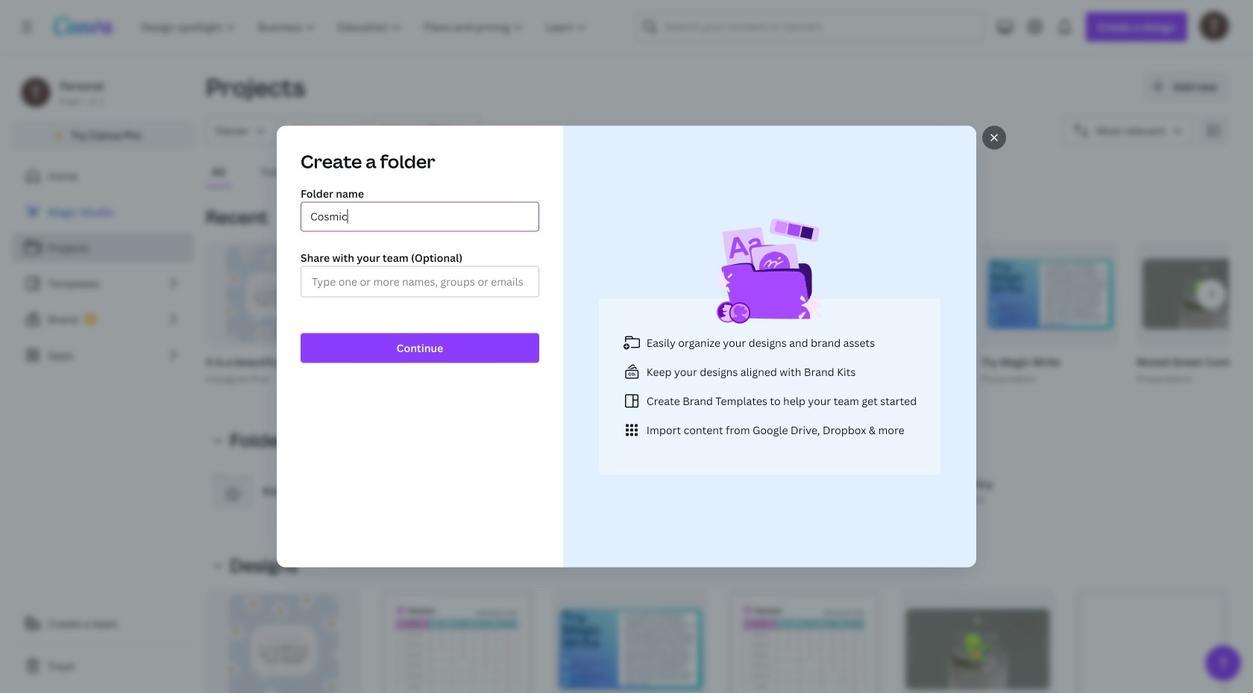 Task type: vqa. For each thing, say whether or not it's contained in the screenshot.
6th group from right
yes



Task type: describe. For each thing, give the bounding box(es) containing it.
5 group from the left
[[824, 241, 1109, 387]]

top level navigation element
[[131, 12, 600, 42]]

Type one or more names, groups or e​​ma​il​s text field
[[306, 271, 524, 293]]

Name your folder text field
[[310, 203, 530, 231]]

4 group from the left
[[669, 241, 954, 387]]

2 group from the left
[[358, 241, 499, 387]]

7 group from the left
[[1134, 241, 1254, 387]]



Task type: locate. For each thing, give the bounding box(es) containing it.
group
[[203, 241, 424, 387], [358, 241, 499, 387], [514, 241, 670, 387], [669, 241, 954, 387], [824, 241, 1109, 387], [979, 241, 1120, 387], [1134, 241, 1254, 387]]

None search field
[[635, 12, 985, 42]]

1 group from the left
[[203, 241, 424, 387]]

6 group from the left
[[979, 241, 1120, 387]]

list
[[12, 197, 194, 370]]

3 group from the left
[[514, 241, 670, 387]]



